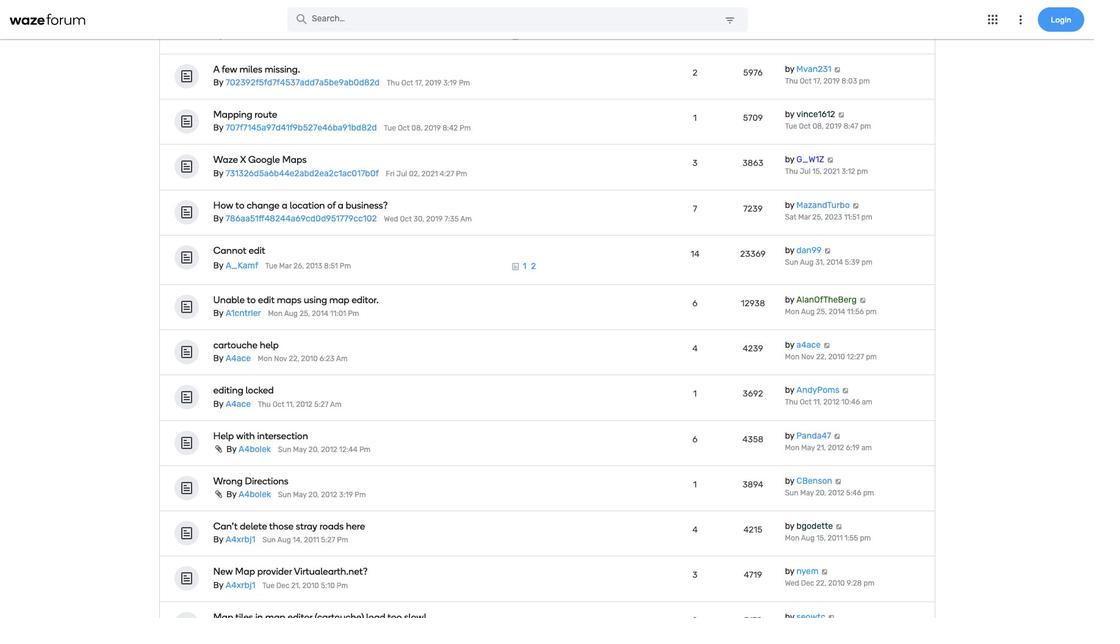 Task type: locate. For each thing, give the bounding box(es) containing it.
08, down mapping route link
[[411, 124, 423, 133]]

2 by a4bolek from the top
[[226, 489, 271, 500]]

doc image
[[511, 32, 520, 40], [511, 262, 520, 271]]

waze
[[213, 154, 238, 166]]

2019 for a few miles missing.
[[425, 79, 441, 87]]

go to last post image up 11:56
[[859, 297, 867, 303]]

by alanoftheberg
[[785, 295, 857, 305]]

am for thu oct 11, 2012 10:46 am
[[862, 398, 872, 407]]

1 a4bolek from the top
[[239, 444, 271, 454]]

0 horizontal spatial jul
[[396, 169, 407, 178]]

3 for waze x google maps
[[692, 158, 698, 169]]

sun may 20, 2012 5:46 pm
[[785, 489, 874, 497]]

0 vertical spatial 3
[[692, 158, 698, 169]]

2010 left 9:28 in the right bottom of the page
[[828, 579, 845, 588]]

20, right jan
[[416, 31, 426, 40]]

to right how
[[235, 199, 244, 211]]

nyem
[[797, 566, 818, 577]]

0 vertical spatial location
[[245, 13, 280, 24]]

sun for sun aug 14, 2011 5:27 pm
[[262, 536, 276, 544]]

1 for route
[[693, 113, 697, 123]]

1 vertical spatial 21,
[[291, 581, 301, 590]]

0 horizontal spatial 08,
[[411, 124, 423, 133]]

2012 for 10:46
[[823, 398, 840, 407]]

oct for thu oct 11, 2012 5:27 am
[[273, 400, 284, 409]]

2019 down a few miles missing. link
[[425, 79, 441, 87]]

2012 left 5:46
[[828, 489, 844, 497]]

new location edited doesnt appear in search engine
[[223, 13, 448, 24]]

1 horizontal spatial dec
[[801, 579, 814, 588]]

1 horizontal spatial a
[[338, 199, 343, 211]]

4358
[[743, 434, 763, 445]]

pm for sun may 20, 2012 12:44 pm
[[359, 445, 371, 454]]

a4xrbj1 down "delete"
[[226, 535, 255, 545]]

2010 left 12:27
[[828, 353, 845, 361]]

0 vertical spatial doc image
[[511, 32, 520, 40]]

pm right 8:42
[[460, 124, 471, 133]]

go to last post image up mon may 21, 2012 6:19 am
[[833, 433, 841, 439]]

1 a4xrbj1 from the top
[[226, 535, 255, 545]]

a4xrbj1 link
[[226, 535, 255, 545], [226, 580, 255, 590]]

1 vertical spatial a4ace link
[[226, 354, 251, 364]]

0 vertical spatial sat
[[388, 31, 399, 40]]

7239
[[743, 204, 763, 214]]

doc image for new location edited doesnt appear in search engine
[[511, 32, 520, 40]]

cartouche help
[[213, 340, 279, 351]]

sun
[[785, 258, 798, 267], [278, 445, 291, 454], [785, 489, 798, 497], [278, 491, 291, 499], [262, 536, 276, 544]]

sat down by mazandturbo
[[785, 213, 796, 221]]

22, down nyem link
[[816, 579, 826, 588]]

maps
[[282, 154, 307, 166]]

cartouche help link
[[213, 340, 580, 351]]

new for new location edited doesnt appear in search engine
[[223, 13, 242, 24]]

unable to edit maps using map editor. link
[[213, 294, 580, 306]]

15,
[[812, 167, 822, 176], [816, 534, 826, 542]]

20, up stray
[[309, 491, 319, 499]]

mon down by panda47
[[785, 443, 799, 452]]

0 vertical spatial 15,
[[812, 167, 822, 176]]

12:27
[[847, 353, 864, 361]]

am for mon may 21, 2012 6:19 am
[[861, 443, 872, 452]]

edited
[[282, 13, 310, 24]]

may down intersection on the left of page
[[293, 445, 307, 454]]

2 a from the left
[[338, 199, 343, 211]]

1 by a4xrbj1 from the top
[[213, 535, 255, 545]]

2011 for 15,
[[828, 534, 843, 542]]

1 doc image from the top
[[511, 32, 520, 40]]

2011 left 1:55
[[828, 534, 843, 542]]

map
[[235, 566, 255, 578]]

pm for sun aug 31, 2014 5:39 pm
[[862, 258, 872, 267]]

thu down by andypoms
[[785, 398, 798, 407]]

go to last post image up mon nov 22, 2010 12:27 pm
[[823, 342, 831, 349]]

2 a4bolek from the top
[[239, 489, 271, 500]]

pm right 5:46
[[863, 489, 874, 497]]

1 vertical spatial 5:27
[[321, 536, 335, 544]]

by mvan231
[[785, 64, 831, 74]]

1 2
[[523, 30, 536, 41], [523, 261, 536, 271]]

2019 left "8:03"
[[823, 77, 840, 85]]

am right 6:19
[[861, 443, 872, 452]]

0 horizontal spatial sat
[[388, 31, 399, 40]]

aug down maps
[[284, 309, 298, 318]]

few
[[222, 64, 237, 75]]

1 horizontal spatial 3:19
[[443, 79, 457, 87]]

1 horizontal spatial nov
[[801, 353, 814, 361]]

can't delete those stray roads here
[[213, 521, 365, 532]]

1 horizontal spatial jul
[[800, 167, 811, 176]]

6
[[692, 298, 698, 309], [692, 434, 698, 445]]

1 vertical spatial a4bolek
[[239, 489, 271, 500]]

2021 for 4:27
[[422, 169, 438, 178]]

1 vertical spatial doc image
[[511, 262, 520, 271]]

1 6 from the top
[[692, 298, 698, 309]]

thu for waze x google maps
[[785, 167, 798, 176]]

2012 for 5:46
[[828, 489, 844, 497]]

2 vertical spatial a4ace
[[226, 399, 251, 409]]

1 2 for cannot edit
[[523, 261, 536, 271]]

nov up by andypoms
[[801, 353, 814, 361]]

0 horizontal spatial 11,
[[286, 400, 294, 409]]

oct down by andypoms
[[800, 398, 812, 407]]

1 for directions
[[693, 480, 697, 490]]

12:44
[[339, 445, 358, 454]]

to for how
[[235, 199, 244, 211]]

2 1 2 from the top
[[523, 261, 536, 271]]

location inside new location edited doesnt appear in search engine link
[[245, 13, 280, 24]]

2019 left 8:42
[[424, 124, 441, 133]]

sun down "by cbenson" in the bottom right of the page
[[785, 489, 798, 497]]

pm
[[859, 77, 870, 85], [459, 79, 470, 87], [860, 122, 871, 131], [460, 124, 471, 133], [857, 167, 868, 176], [456, 169, 467, 178], [861, 213, 872, 221], [862, 258, 872, 267], [340, 262, 351, 271], [866, 308, 877, 316], [348, 309, 359, 318], [866, 353, 877, 361], [359, 445, 371, 454], [863, 489, 874, 497], [355, 491, 366, 499], [860, 534, 871, 542], [337, 536, 348, 544], [864, 579, 875, 588], [337, 581, 348, 590]]

20, left "12:44"
[[309, 445, 319, 454]]

a4xrbj1 down map
[[226, 580, 255, 590]]

editing locked
[[213, 385, 274, 396]]

jul down by g_w1z
[[800, 167, 811, 176]]

mon aug 15, 2011 1:55 pm
[[785, 534, 871, 542]]

oct down "locked"
[[273, 400, 284, 409]]

1 vertical spatial a4ace
[[226, 354, 251, 364]]

8:42
[[443, 124, 458, 133]]

2 a4xrbj1 from the top
[[226, 580, 255, 590]]

2012 for 12:44
[[321, 445, 337, 454]]

707f7145a97d41f9b527e46ba91bd82d link
[[226, 123, 377, 133]]

1 vertical spatial wed
[[785, 579, 799, 588]]

0 vertical spatial by a4ace
[[785, 340, 821, 350]]

11, up intersection on the left of page
[[286, 400, 294, 409]]

nov for mon nov 22, 2010 12:27 pm
[[801, 353, 814, 361]]

provider
[[257, 566, 292, 578]]

thu oct 17, 2019 8:03 pm
[[785, 77, 870, 85]]

pm right 5:10
[[337, 581, 348, 590]]

6 down the 14
[[692, 298, 698, 309]]

0 vertical spatial by a4bolek
[[226, 444, 271, 454]]

go to last post image for cartouche help
[[823, 342, 831, 349]]

jul for 15,
[[800, 167, 811, 176]]

oct for tue oct 08, 2019 8:42 pm
[[398, 124, 410, 133]]

0 vertical spatial new
[[223, 13, 242, 24]]

2012 for 3:19
[[321, 491, 337, 499]]

0 horizontal spatial nov
[[274, 355, 287, 363]]

pm for mon aug 25, 2014 11:01 pm
[[348, 309, 359, 318]]

8:51
[[324, 262, 338, 271]]

2 3 from the top
[[692, 570, 698, 580]]

go to last post image up sun may 20, 2012 5:46 pm
[[834, 478, 842, 484]]

pm right 11:56
[[866, 308, 877, 316]]

1 vertical spatial 2 link
[[531, 261, 536, 271]]

tue
[[785, 122, 797, 131], [384, 124, 396, 133], [265, 262, 277, 271], [262, 581, 275, 590]]

go to last post image for can't delete those stray roads here
[[835, 524, 843, 530]]

0 horizontal spatial a
[[282, 199, 287, 211]]

mon nov 22, 2010 12:27 pm
[[785, 353, 877, 361]]

0 horizontal spatial to
[[235, 199, 244, 211]]

0 horizontal spatial 21,
[[291, 581, 301, 590]]

1 horizontal spatial 17,
[[813, 77, 822, 85]]

wed down by nyem
[[785, 579, 799, 588]]

1 vertical spatial 3:19
[[339, 491, 353, 499]]

go to last post image
[[833, 66, 841, 73], [837, 112, 845, 118], [842, 388, 849, 394], [835, 524, 843, 530]]

may down "by cbenson" in the bottom right of the page
[[800, 489, 814, 497]]

1 1 link from the top
[[523, 30, 527, 41]]

2 2 link from the top
[[531, 261, 536, 271]]

0 horizontal spatial 3:19
[[339, 491, 353, 499]]

1 2 link from the top
[[531, 30, 536, 41]]

tue for 707f7145a97d41f9b527e46ba91bd82d
[[384, 124, 396, 133]]

a4bolek down help with intersection
[[239, 444, 271, 454]]

wed down how to change a location of a business? link on the top of the page
[[384, 215, 398, 223]]

pm right 4:27
[[456, 169, 467, 178]]

3:32
[[447, 31, 462, 40]]

3863
[[743, 158, 763, 169]]

those
[[269, 521, 294, 532]]

30054
[[740, 16, 766, 27]]

0 vertical spatial mar
[[798, 213, 811, 221]]

1 vertical spatial new
[[213, 566, 233, 578]]

1 3 from the top
[[692, 158, 698, 169]]

2011 for 14,
[[304, 536, 319, 544]]

to
[[235, 199, 244, 211], [247, 294, 256, 306]]

help with intersection link
[[213, 430, 580, 442]]

am right 10:46 on the right of the page
[[862, 398, 872, 407]]

new up few on the left
[[223, 13, 242, 24]]

2 vertical spatial a4ace link
[[226, 399, 251, 409]]

may up stray
[[293, 491, 307, 499]]

2021 right 02,
[[422, 169, 438, 178]]

3:19 up 8:42
[[443, 79, 457, 87]]

a
[[213, 64, 220, 75]]

2010 left 6:23
[[301, 355, 318, 363]]

0 vertical spatial edit
[[249, 245, 265, 256]]

0 vertical spatial a4xrbj1
[[226, 535, 255, 545]]

sat for sat mar 25, 2023 11:51 pm
[[785, 213, 796, 221]]

0 vertical spatial 3:19
[[443, 79, 457, 87]]

0 vertical spatial 5:27
[[314, 400, 329, 409]]

oct down a few miles missing. link
[[401, 79, 413, 87]]

a4bolek link down wrong directions
[[239, 489, 271, 500]]

by 702392f5fd7f4537add7a5be9ab0d82d
[[213, 78, 380, 88]]

a4ace link up mon nov 22, 2010 12:27 pm
[[797, 340, 821, 350]]

1 horizontal spatial 21,
[[817, 443, 826, 452]]

a4ace link down editing locked
[[226, 399, 251, 409]]

cannot edit
[[213, 245, 265, 256]]

8:47
[[844, 122, 858, 131]]

0 horizontal spatial 2011
[[304, 536, 319, 544]]

google
[[248, 154, 280, 166]]

aug left 14,
[[277, 536, 291, 544]]

go to last post image for mapping route
[[837, 112, 845, 118]]

1 vertical spatial by a4ace
[[213, 354, 251, 364]]

22, left 6:23
[[289, 355, 299, 363]]

2 a4xrbj1 link from the top
[[226, 580, 255, 590]]

4215
[[743, 525, 763, 535]]

by mazandturbo
[[785, 200, 850, 210]]

1 vertical spatial a4bolek link
[[239, 489, 271, 500]]

08,
[[813, 122, 824, 131], [411, 124, 423, 133]]

0 vertical spatial 21,
[[817, 443, 826, 452]]

2010 for 5:10
[[302, 581, 319, 590]]

mon nov 22, 2010 6:23 am
[[258, 355, 348, 363]]

5:27 for editing locked
[[314, 400, 329, 409]]

by a4xrbj1 for new
[[213, 580, 255, 590]]

2012 for 5:27
[[296, 400, 312, 409]]

2019 right 30,
[[426, 215, 443, 223]]

2014 for cannot edit
[[826, 258, 843, 267]]

1 vertical spatial 1 link
[[523, 261, 527, 271]]

1 vertical spatial 1 2
[[523, 261, 536, 271]]

oct down by mvan231
[[800, 77, 812, 85]]

sat for sat jan 20, 2018 3:32 am
[[388, 31, 399, 40]]

go to last post image for cannot edit
[[824, 248, 832, 254]]

1 by a4bolek from the top
[[226, 444, 271, 454]]

a1cntrler link
[[226, 308, 261, 319]]

1 vertical spatial sat
[[785, 213, 796, 221]]

wrong directions
[[213, 475, 289, 487]]

0 vertical spatial a4xrbj1 link
[[226, 535, 255, 545]]

2021 for 3:12
[[823, 167, 840, 176]]

1 vertical spatial a4xrbj1 link
[[226, 580, 255, 590]]

0 vertical spatial 2
[[531, 30, 536, 41]]

0 horizontal spatial wed
[[384, 215, 398, 223]]

sat
[[388, 31, 399, 40], [785, 213, 796, 221]]

1 horizontal spatial 2021
[[823, 167, 840, 176]]

may down by panda47
[[801, 443, 815, 452]]

cartouche
[[213, 340, 258, 351]]

0 horizontal spatial location
[[245, 13, 280, 24]]

1 vertical spatial edit
[[258, 294, 275, 306]]

3
[[692, 158, 698, 169], [692, 570, 698, 580]]

oct for thu oct 17, 2019 3:19 pm
[[401, 79, 413, 87]]

1 horizontal spatial to
[[247, 294, 256, 306]]

go to last post image down wed dec 22, 2010 9:28 pm
[[827, 614, 835, 618]]

go to last post image up mon aug 15, 2011 1:55 pm
[[835, 524, 843, 530]]

0 vertical spatial a4bolek
[[239, 444, 271, 454]]

pm right 1:55
[[860, 534, 871, 542]]

1 1 2 from the top
[[523, 30, 536, 41]]

22, up andypoms
[[816, 353, 826, 361]]

oct for thu oct 17, 2019 8:03 pm
[[800, 77, 812, 85]]

21, down panda47 "link"
[[817, 443, 826, 452]]

0 vertical spatial 6
[[692, 298, 698, 309]]

1 4 from the top
[[692, 344, 698, 354]]

by a4ace up mon nov 22, 2010 12:27 pm
[[785, 340, 821, 350]]

dan99
[[797, 245, 822, 256]]

17, for 8:03
[[813, 77, 822, 85]]

aug down by bgodette in the right bottom of the page
[[801, 534, 815, 542]]

15, for waze x google maps
[[812, 167, 822, 176]]

08, down vince1612 link
[[813, 122, 824, 131]]

2010 left 5:10
[[302, 581, 319, 590]]

here
[[346, 521, 365, 532]]

mar left '26,'
[[279, 262, 292, 271]]

1 a4bolek link from the top
[[239, 444, 271, 454]]

wed oct 30, 2019 7:35 am
[[384, 215, 472, 223]]

am right 6:23
[[336, 355, 348, 363]]

21, down new map provider virtualearth.net?
[[291, 581, 301, 590]]

1 vertical spatial mar
[[279, 262, 292, 271]]

mar for 26,
[[279, 262, 292, 271]]

2012 left 6:19
[[828, 443, 844, 452]]

2019 left 8:47
[[825, 122, 842, 131]]

2 vertical spatial 2
[[531, 261, 536, 271]]

0 vertical spatial a4bolek link
[[239, 444, 271, 454]]

pm right 11:01
[[348, 309, 359, 318]]

0 vertical spatial by a4xrbj1
[[213, 535, 255, 545]]

edit up the a_kamf link
[[249, 245, 265, 256]]

2011 right 14,
[[304, 536, 319, 544]]

1 a4xrbj1 link from the top
[[226, 535, 255, 545]]

0 horizontal spatial mar
[[279, 262, 292, 271]]

17, down mvan231
[[813, 77, 822, 85]]

15, down g_w1z
[[812, 167, 822, 176]]

0 vertical spatial 2 link
[[531, 30, 536, 41]]

aug for unable to edit maps using map editor.
[[801, 308, 815, 316]]

go to last post image for help with intersection
[[833, 433, 841, 439]]

am
[[463, 31, 475, 40], [460, 215, 472, 223], [336, 355, 348, 363], [862, 398, 872, 407], [330, 400, 342, 409], [861, 443, 872, 452]]

jan
[[401, 31, 414, 40]]

mapping route link
[[213, 109, 580, 120]]

tue left '26,'
[[265, 262, 277, 271]]

1 vertical spatial 15,
[[816, 534, 826, 542]]

a4bolek for with
[[239, 444, 271, 454]]

6:23
[[320, 355, 335, 363]]

0 horizontal spatial 2021
[[422, 169, 438, 178]]

dec down the nyem
[[801, 579, 814, 588]]

using
[[304, 294, 327, 306]]

mon down by alanoftheberg
[[785, 308, 799, 316]]

1 vertical spatial a4xrbj1
[[226, 580, 255, 590]]

5:27 down roads
[[321, 536, 335, 544]]

wrong
[[213, 475, 243, 487]]

mazandturbo link
[[797, 200, 850, 210]]

vince1612 link
[[797, 109, 835, 120]]

doc image for cannot edit
[[511, 262, 520, 271]]

a4ace down editing locked
[[226, 399, 251, 409]]

6 left 4358
[[692, 434, 698, 445]]

may
[[801, 443, 815, 452], [293, 445, 307, 454], [800, 489, 814, 497], [293, 491, 307, 499]]

0 vertical spatial to
[[235, 199, 244, 211]]

2010 for 6:23
[[301, 355, 318, 363]]

pm for mon nov 22, 2010 12:27 pm
[[866, 353, 877, 361]]

a4xrbj1 link down map
[[226, 580, 255, 590]]

4:27
[[440, 169, 454, 178]]

1 horizontal spatial 2011
[[828, 534, 843, 542]]

nov for mon nov 22, 2010 6:23 am
[[274, 355, 287, 363]]

pm for mon aug 15, 2011 1:55 pm
[[860, 534, 871, 542]]

sun down those
[[262, 536, 276, 544]]

am for wed oct 30, 2019 7:35 am
[[460, 215, 472, 223]]

may for sun may 20, 2012 3:19 pm
[[293, 491, 307, 499]]

1 link
[[523, 30, 527, 41], [523, 261, 527, 271]]

1 horizontal spatial 08,
[[813, 122, 824, 131]]

0 horizontal spatial 17,
[[415, 79, 423, 87]]

go to last post image for unable to edit maps using map editor.
[[859, 297, 867, 303]]

jul for 02,
[[396, 169, 407, 178]]

pm for mon aug 25, 2014 11:56 pm
[[866, 308, 877, 316]]

21, for dec
[[291, 581, 301, 590]]

g_w1z
[[797, 155, 824, 165]]

0 vertical spatial 1 link
[[523, 30, 527, 41]]

0 horizontal spatial dec
[[276, 581, 289, 590]]

location
[[245, 13, 280, 24], [290, 199, 325, 211]]

1 horizontal spatial sat
[[785, 213, 796, 221]]

map
[[329, 294, 349, 306]]

1 vertical spatial 6
[[692, 434, 698, 445]]

1 horizontal spatial mar
[[798, 213, 811, 221]]

sat left jan
[[388, 31, 399, 40]]

1 horizontal spatial 11,
[[813, 398, 822, 407]]

mon for help with intersection
[[785, 443, 799, 452]]

a4xrbj1 for map
[[226, 580, 255, 590]]

mon down help
[[258, 355, 272, 363]]

2 1 link from the top
[[523, 261, 527, 271]]

3 left 4719
[[692, 570, 698, 580]]

2 4 from the top
[[692, 525, 698, 535]]

go to last post image
[[826, 157, 834, 163], [852, 202, 860, 208], [824, 248, 832, 254], [859, 297, 867, 303], [823, 342, 831, 349], [833, 433, 841, 439], [834, 478, 842, 484], [821, 569, 828, 575], [827, 614, 835, 618]]

cbenson link
[[797, 476, 832, 486]]

1 vertical spatial 4
[[692, 525, 698, 535]]

2 doc image from the top
[[511, 262, 520, 271]]

0 vertical spatial 1 2
[[523, 30, 536, 41]]

1 vertical spatial to
[[247, 294, 256, 306]]

2 a4bolek link from the top
[[239, 489, 271, 500]]

may for mon may 21, 2012 6:19 am
[[801, 443, 815, 452]]

2 link for cannot edit
[[531, 261, 536, 271]]

mon for can't delete those stray roads here
[[785, 534, 799, 542]]

oct for thu oct 11, 2012 10:46 am
[[800, 398, 812, 407]]

21,
[[817, 443, 826, 452], [291, 581, 301, 590]]

a
[[282, 199, 287, 211], [338, 199, 343, 211]]

1 vertical spatial 3
[[692, 570, 698, 580]]

0 vertical spatial 4
[[692, 344, 698, 354]]

am right 7:35
[[460, 215, 472, 223]]

2 by a4xrbj1 from the top
[[213, 580, 255, 590]]

virtualearth.net?
[[294, 566, 368, 578]]

a4ace for locked
[[226, 399, 251, 409]]

by a4ace down editing
[[213, 399, 251, 409]]

3:19 up here
[[339, 491, 353, 499]]

thu down by g_w1z
[[785, 167, 798, 176]]

2 6 from the top
[[692, 434, 698, 445]]

a4ace down cartouche
[[226, 354, 251, 364]]

thu for editing locked
[[785, 398, 798, 407]]

pm for thu oct 17, 2019 8:03 pm
[[859, 77, 870, 85]]

a4ace for help
[[226, 354, 251, 364]]

tue down provider
[[262, 581, 275, 590]]

1 vertical spatial by a4bolek
[[226, 489, 271, 500]]

2 vertical spatial by a4ace
[[213, 399, 251, 409]]

a4bolek link
[[239, 444, 271, 454], [239, 489, 271, 500]]

0 vertical spatial wed
[[384, 215, 398, 223]]

pm right 8:51
[[340, 262, 351, 271]]

3:19
[[443, 79, 457, 87], [339, 491, 353, 499]]

by a4bolek down with at the bottom of page
[[226, 444, 271, 454]]

go to last post image up "11:51"
[[852, 202, 860, 208]]

thu oct 11, 2012 10:46 am
[[785, 398, 872, 407]]

1 vertical spatial by a4xrbj1
[[213, 580, 255, 590]]

can't
[[213, 521, 238, 532]]

mon down maps
[[268, 309, 283, 318]]

by a4ace down cartouche
[[213, 354, 251, 364]]

11, down andypoms
[[813, 398, 822, 407]]

25, for how to change a location of a business?
[[812, 213, 823, 221]]

1 vertical spatial location
[[290, 199, 325, 211]]

1 horizontal spatial wed
[[785, 579, 799, 588]]

go to last post image for wrong directions
[[834, 478, 842, 484]]



Task type: vqa. For each thing, say whether or not it's contained in the screenshot.


Task type: describe. For each thing, give the bounding box(es) containing it.
5976
[[743, 68, 763, 78]]

bgodette link
[[797, 521, 833, 532]]

15, for can't delete those stray roads here
[[816, 534, 826, 542]]

3692
[[743, 389, 763, 399]]

thu for a few miles missing.
[[785, 77, 798, 85]]

20, for 12:44
[[309, 445, 319, 454]]

tue oct 08, 2019 8:42 pm
[[384, 124, 471, 133]]

3:19 for 2019
[[443, 79, 457, 87]]

roads
[[320, 521, 344, 532]]

786aa51ff48244a69cd0d951779cc102
[[226, 213, 377, 224]]

a_kamf
[[226, 261, 258, 271]]

fri
[[386, 169, 395, 178]]

editing locked link
[[213, 385, 580, 396]]

sun aug 14, 2011 5:27 pm
[[262, 536, 348, 544]]

wed for wed dec 22, 2010 9:28 pm
[[785, 579, 799, 588]]

1 link for new location edited doesnt appear in search engine
[[523, 30, 527, 41]]

6:19
[[846, 443, 860, 452]]

sun for sun aug 31, 2014 5:39 pm
[[785, 258, 798, 267]]

5709
[[743, 113, 763, 123]]

1 2 for new location edited doesnt appear in search engine
[[523, 30, 536, 41]]

9:28
[[847, 579, 862, 588]]

delete
[[240, 521, 267, 532]]

mon aug 25, 2014 11:56 pm
[[785, 308, 877, 316]]

locked
[[246, 385, 274, 396]]

mvan231
[[797, 64, 831, 74]]

sat mar 25, 2023 11:51 pm
[[785, 213, 872, 221]]

a few miles missing. link
[[213, 64, 580, 75]]

2012 for 6:19
[[828, 443, 844, 452]]

mar for 25,
[[798, 213, 811, 221]]

12938
[[741, 298, 765, 309]]

go to last post image for editing locked
[[842, 388, 849, 394]]

2010 for 9:28
[[828, 579, 845, 588]]

6 for help with intersection
[[692, 434, 698, 445]]

2014 down using
[[312, 309, 328, 318]]

appear
[[344, 13, 375, 24]]

change
[[247, 199, 280, 211]]

25, for unable to edit maps using map editor.
[[816, 308, 827, 316]]

alanoftheberg
[[797, 295, 857, 305]]

pm for tue oct 08, 2019 8:47 pm
[[860, 122, 871, 131]]

paperclip image
[[213, 445, 224, 453]]

bgodette
[[797, 521, 833, 532]]

tue oct 08, 2019 8:47 pm
[[785, 122, 871, 131]]

by a4xrbj1 for can't
[[213, 535, 255, 545]]

by dan99
[[785, 245, 822, 256]]

702392f5fd7f4537add7a5be9ab0d82d
[[226, 78, 380, 88]]

maps
[[277, 294, 301, 306]]

sun for sun may 20, 2012 5:46 pm
[[785, 489, 798, 497]]

14,
[[293, 536, 302, 544]]

1 vertical spatial 2
[[693, 68, 698, 78]]

20, for 5:46
[[816, 489, 826, 497]]

by a4bolek for with
[[226, 444, 271, 454]]

editor.
[[352, 294, 379, 306]]

mon may 21, 2012 6:19 am
[[785, 443, 872, 452]]

paperclip image
[[213, 490, 224, 499]]

mon for unable to edit maps using map editor.
[[785, 308, 799, 316]]

2019 for mapping route
[[424, 124, 441, 133]]

mapping route
[[213, 109, 277, 120]]

stray
[[296, 521, 317, 532]]

sun for sun may 20, 2012 12:44 pm
[[278, 445, 291, 454]]

tue down 'by vince1612'
[[785, 122, 797, 131]]

1 horizontal spatial location
[[290, 199, 325, 211]]

may for sun may 20, 2012 12:44 pm
[[293, 445, 307, 454]]

5:39
[[845, 258, 860, 267]]

3 for new map provider virtualearth.net?
[[692, 570, 698, 580]]

pm for tue oct 08, 2019 8:42 pm
[[460, 124, 471, 133]]

pm for tue dec 21, 2010 5:10 pm
[[337, 581, 348, 590]]

x
[[240, 154, 246, 166]]

help
[[213, 430, 234, 442]]

by g_w1z
[[785, 155, 824, 165]]

am for thu oct 11, 2012 5:27 am
[[330, 400, 342, 409]]

to for unable
[[247, 294, 256, 306]]

23369
[[740, 249, 766, 259]]

10:46
[[841, 398, 860, 407]]

31,
[[815, 258, 825, 267]]

sat jan 20, 2018 3:32 am
[[388, 31, 475, 40]]

64f6879589424aa6bb7b7cf819ee734b
[[226, 30, 381, 41]]

am for sat jan 20, 2018 3:32 am
[[463, 31, 475, 40]]

oct for tue oct 08, 2019 8:47 pm
[[799, 122, 811, 131]]

0 vertical spatial a4ace link
[[797, 340, 821, 350]]

22, for map
[[816, 579, 826, 588]]

7:35
[[444, 215, 459, 223]]

0 vertical spatial a4ace
[[797, 340, 821, 350]]

25, down unable to edit maps using map editor. in the left of the page
[[300, 309, 310, 318]]

route
[[255, 109, 277, 120]]

pm for fri jul 02, 2021 4:27 pm
[[456, 169, 467, 178]]

sun for sun may 20, 2012 3:19 pm
[[278, 491, 291, 499]]

a1cntrler
[[226, 308, 261, 319]]

3:19 for 2012
[[339, 491, 353, 499]]

thu oct 17, 2019 3:19 pm
[[387, 79, 470, 87]]

by a4ace for locked
[[213, 399, 251, 409]]

doesnt
[[312, 13, 342, 24]]

a4bolek link for with
[[239, 444, 271, 454]]

pm for thu jul 15, 2021 3:12 pm
[[857, 167, 868, 176]]

2 for new location edited doesnt appear in search engine
[[531, 30, 536, 41]]

intersection
[[257, 430, 308, 442]]

thu down a few miles missing. link
[[387, 79, 400, 87]]

a4xrbj1 link for map
[[226, 580, 255, 590]]

g_w1z link
[[797, 155, 824, 165]]

by 786aa51ff48244a69cd0d951779cc102
[[213, 213, 377, 224]]

panda47
[[797, 431, 831, 441]]

wed for wed oct 30, 2019 7:35 am
[[384, 215, 398, 223]]

editing
[[213, 385, 243, 396]]

1 a from the left
[[282, 199, 287, 211]]

dec for 21,
[[276, 581, 289, 590]]

panda47 link
[[797, 431, 831, 441]]

may for sun may 20, 2012 5:46 pm
[[800, 489, 814, 497]]

2 link for new location edited doesnt appear in search engine
[[531, 30, 536, 41]]

unable to edit maps using map editor.
[[213, 294, 379, 306]]

64f6879589424aa6bb7b7cf819ee734b link
[[226, 30, 381, 41]]

thu down "locked"
[[258, 400, 271, 409]]

3894
[[743, 480, 763, 490]]

a4ace link for locked
[[226, 399, 251, 409]]

786aa51ff48244a69cd0d951779cc102 link
[[226, 213, 377, 224]]

5:10
[[321, 581, 335, 590]]

08, for 8:42
[[411, 124, 423, 133]]

a4ace link for help
[[226, 354, 251, 364]]

pm for thu oct 17, 2019 3:19 pm
[[459, 79, 470, 87]]

in
[[377, 13, 385, 24]]

by a4bolek for directions
[[226, 489, 271, 500]]

wed dec 22, 2010 9:28 pm
[[785, 579, 875, 588]]

how to change a location of a business?
[[213, 199, 388, 211]]

22, for help
[[816, 353, 826, 361]]

andypoms
[[797, 385, 839, 396]]

go to last post image for new map provider virtualearth.net?
[[821, 569, 828, 575]]

new for new map provider virtualearth.net?
[[213, 566, 233, 578]]

02,
[[409, 169, 420, 178]]

waze x google maps
[[213, 154, 307, 166]]

5:46
[[846, 489, 861, 497]]

17, for 3:19
[[415, 79, 423, 87]]

mon aug 25, 2014 11:01 pm
[[268, 309, 359, 318]]

pm for tue mar 26, 2013 8:51 pm
[[340, 262, 351, 271]]

business?
[[346, 199, 388, 211]]

11, for 5:27
[[286, 400, 294, 409]]

2018
[[428, 31, 445, 40]]

nyem link
[[797, 566, 818, 577]]

11:56
[[847, 308, 864, 316]]

by nyem
[[785, 566, 818, 577]]

pm for sat mar 25, 2023 11:51 pm
[[861, 213, 872, 221]]

mapping
[[213, 109, 252, 120]]

2 for cannot edit
[[531, 261, 536, 271]]

directions
[[245, 475, 289, 487]]

by vince1612
[[785, 109, 835, 120]]

tue mar 26, 2013 8:51 pm
[[265, 262, 351, 271]]

pm for wed dec 22, 2010 9:28 pm
[[864, 579, 875, 588]]

30,
[[414, 215, 424, 223]]

2010 for 12:27
[[828, 353, 845, 361]]

1:55
[[845, 534, 858, 542]]

2013
[[306, 262, 322, 271]]

go to last post image for how to change a location of a business?
[[852, 202, 860, 208]]

4 for cartouche help
[[692, 344, 698, 354]]

tue dec 21, 2010 5:10 pm
[[262, 581, 348, 590]]

new map provider virtualearth.net? link
[[213, 566, 580, 578]]

a4bolek for directions
[[239, 489, 271, 500]]

2019 for how to change a location of a business?
[[426, 215, 443, 223]]

20, for 3:32
[[416, 31, 426, 40]]

21, for may
[[817, 443, 826, 452]]

a4bolek link for directions
[[239, 489, 271, 500]]

go to last post image for a few miles missing.
[[833, 66, 841, 73]]

pm for sun may 20, 2012 3:19 pm
[[355, 491, 366, 499]]



